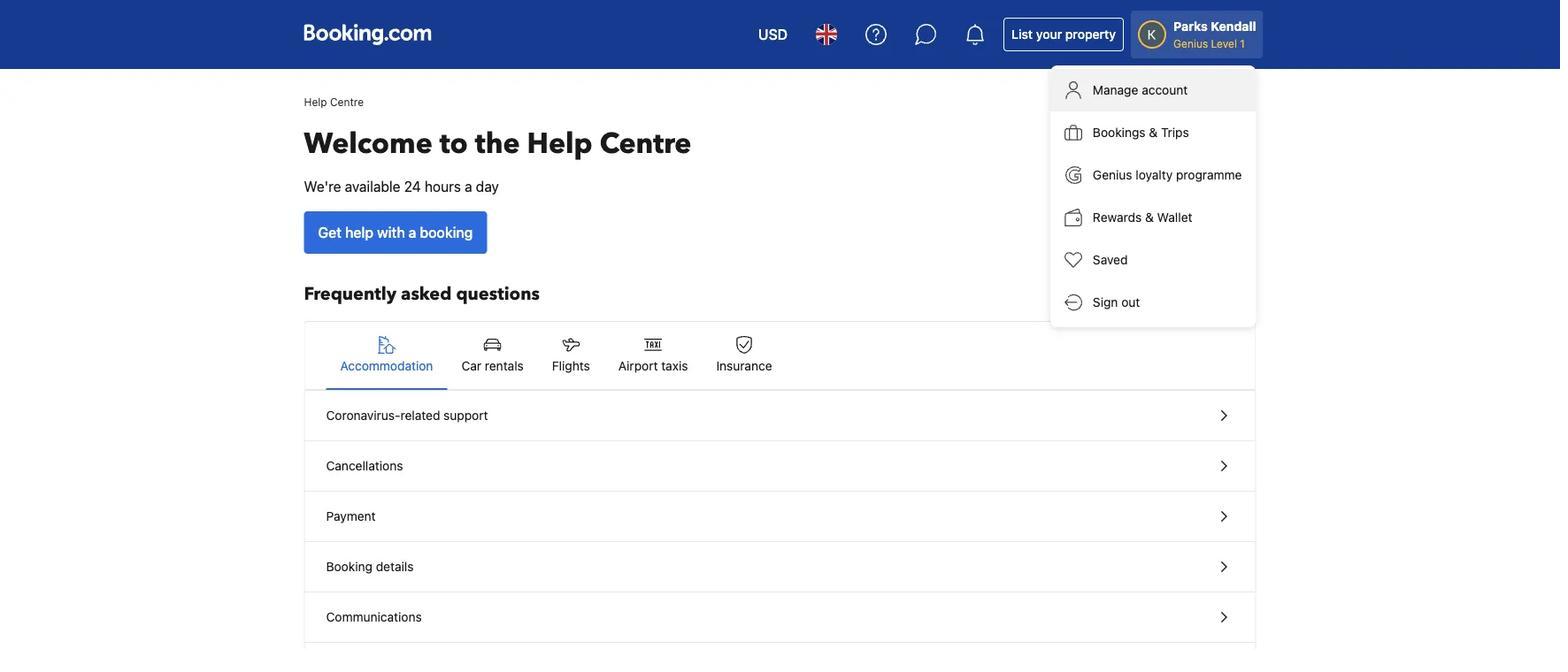 Task type: locate. For each thing, give the bounding box(es) containing it.
out
[[1122, 295, 1140, 310]]

1 horizontal spatial centre
[[600, 125, 692, 163]]

& inside "bookings & trips" link
[[1149, 125, 1158, 140]]

1 horizontal spatial genius
[[1174, 37, 1208, 50]]

welcome
[[304, 125, 433, 163]]

help centre
[[304, 96, 364, 108]]

booking details button
[[305, 543, 1256, 593]]

a left day at the left of the page
[[465, 178, 472, 195]]

we're
[[304, 178, 341, 195]]

asked
[[401, 282, 452, 307]]

&
[[1149, 125, 1158, 140], [1145, 210, 1154, 225]]

0 horizontal spatial centre
[[330, 96, 364, 108]]

questions
[[456, 282, 540, 307]]

bookings & trips link
[[1051, 112, 1256, 154]]

1 vertical spatial &
[[1145, 210, 1154, 225]]

communications button
[[305, 593, 1256, 643]]

1 vertical spatial a
[[409, 224, 416, 241]]

0 horizontal spatial genius
[[1093, 168, 1133, 182]]

help up welcome
[[304, 96, 327, 108]]

get
[[318, 224, 342, 241]]

car
[[462, 359, 482, 374]]

24
[[404, 178, 421, 195]]

trips
[[1161, 125, 1189, 140]]

help right the
[[527, 125, 593, 163]]

a right the with
[[409, 224, 416, 241]]

help
[[345, 224, 374, 241]]

genius
[[1174, 37, 1208, 50], [1093, 168, 1133, 182]]

genius down the "parks"
[[1174, 37, 1208, 50]]

airport taxis button
[[604, 322, 702, 389]]

bookings
[[1093, 125, 1146, 140]]

flights button
[[538, 322, 604, 389]]

a inside button
[[409, 224, 416, 241]]

list your property
[[1012, 27, 1116, 42]]

programme
[[1176, 168, 1242, 182]]

the
[[475, 125, 520, 163]]

welcome to the help centre
[[304, 125, 692, 163]]

your
[[1036, 27, 1062, 42]]

car rentals button
[[447, 322, 538, 389]]

& left trips
[[1149, 125, 1158, 140]]

available
[[345, 178, 400, 195]]

cancellations
[[326, 459, 403, 474]]

usd button
[[748, 13, 798, 56]]

manage
[[1093, 83, 1139, 97]]

a
[[465, 178, 472, 195], [409, 224, 416, 241]]

genius left loyalty
[[1093, 168, 1133, 182]]

sign out button
[[1051, 281, 1256, 324]]

parks
[[1174, 19, 1208, 34]]

genius inside parks kendall genius level 1
[[1174, 37, 1208, 50]]

wallet
[[1157, 210, 1193, 225]]

tab list
[[305, 322, 1256, 391]]

we're available 24 hours a day
[[304, 178, 499, 195]]

rewards & wallet link
[[1051, 196, 1256, 239]]

accommodation
[[340, 359, 433, 374]]

0 horizontal spatial a
[[409, 224, 416, 241]]

0 vertical spatial genius
[[1174, 37, 1208, 50]]

0 vertical spatial &
[[1149, 125, 1158, 140]]

0 vertical spatial help
[[304, 96, 327, 108]]

centre
[[330, 96, 364, 108], [600, 125, 692, 163]]

saved
[[1093, 253, 1128, 267]]

booking.com online hotel reservations image
[[304, 24, 431, 45]]

coronavirus-related support
[[326, 408, 488, 423]]

tab list containing accommodation
[[305, 322, 1256, 391]]

kendall
[[1211, 19, 1256, 34]]

insurance button
[[702, 322, 786, 389]]

frequently asked questions
[[304, 282, 540, 307]]

coronavirus-
[[326, 408, 401, 423]]

booking
[[420, 224, 473, 241]]

help
[[304, 96, 327, 108], [527, 125, 593, 163]]

& left the wallet
[[1145, 210, 1154, 225]]

rewards
[[1093, 210, 1142, 225]]

day
[[476, 178, 499, 195]]

1 vertical spatial help
[[527, 125, 593, 163]]

& inside rewards & wallet link
[[1145, 210, 1154, 225]]

car rentals
[[462, 359, 524, 374]]

0 vertical spatial a
[[465, 178, 472, 195]]

accommodation button
[[326, 322, 447, 389]]

booking
[[326, 560, 373, 574]]

hours
[[425, 178, 461, 195]]

to
[[440, 125, 468, 163]]



Task type: describe. For each thing, give the bounding box(es) containing it.
1 vertical spatial centre
[[600, 125, 692, 163]]

list
[[1012, 27, 1033, 42]]

property
[[1066, 27, 1116, 42]]

sign
[[1093, 295, 1118, 310]]

rentals
[[485, 359, 524, 374]]

1 vertical spatial genius
[[1093, 168, 1133, 182]]

account
[[1142, 83, 1188, 97]]

1 horizontal spatial help
[[527, 125, 593, 163]]

insurance
[[716, 359, 772, 374]]

manage account
[[1093, 83, 1188, 97]]

1 horizontal spatial a
[[465, 178, 472, 195]]

bookings & trips
[[1093, 125, 1189, 140]]

& for trips
[[1149, 125, 1158, 140]]

1
[[1240, 37, 1245, 50]]

genius loyalty programme link
[[1051, 154, 1256, 196]]

flights
[[552, 359, 590, 374]]

frequently
[[304, 282, 397, 307]]

taxis
[[661, 359, 688, 374]]

payment
[[326, 509, 376, 524]]

booking details
[[326, 560, 414, 574]]

cancellations button
[[305, 442, 1256, 492]]

payment button
[[305, 492, 1256, 543]]

& for wallet
[[1145, 210, 1154, 225]]

level
[[1211, 37, 1237, 50]]

rewards & wallet
[[1093, 210, 1193, 225]]

parks kendall genius level 1
[[1174, 19, 1256, 50]]

airport
[[619, 359, 658, 374]]

communications
[[326, 610, 422, 625]]

details
[[376, 560, 414, 574]]

0 vertical spatial centre
[[330, 96, 364, 108]]

usd
[[759, 26, 788, 43]]

saved link
[[1051, 239, 1256, 281]]

get help with a booking
[[318, 224, 473, 241]]

get help with a booking button
[[304, 212, 487, 254]]

with
[[377, 224, 405, 241]]

airport taxis
[[619, 359, 688, 374]]

genius loyalty programme
[[1093, 168, 1242, 182]]

manage account link
[[1051, 69, 1256, 112]]

loyalty
[[1136, 168, 1173, 182]]

sign out
[[1093, 295, 1140, 310]]

coronavirus-related support button
[[305, 391, 1256, 442]]

0 horizontal spatial help
[[304, 96, 327, 108]]

related
[[401, 408, 440, 423]]

list your property link
[[1004, 18, 1124, 51]]

support
[[444, 408, 488, 423]]



Task type: vqa. For each thing, say whether or not it's contained in the screenshot.
Center
no



